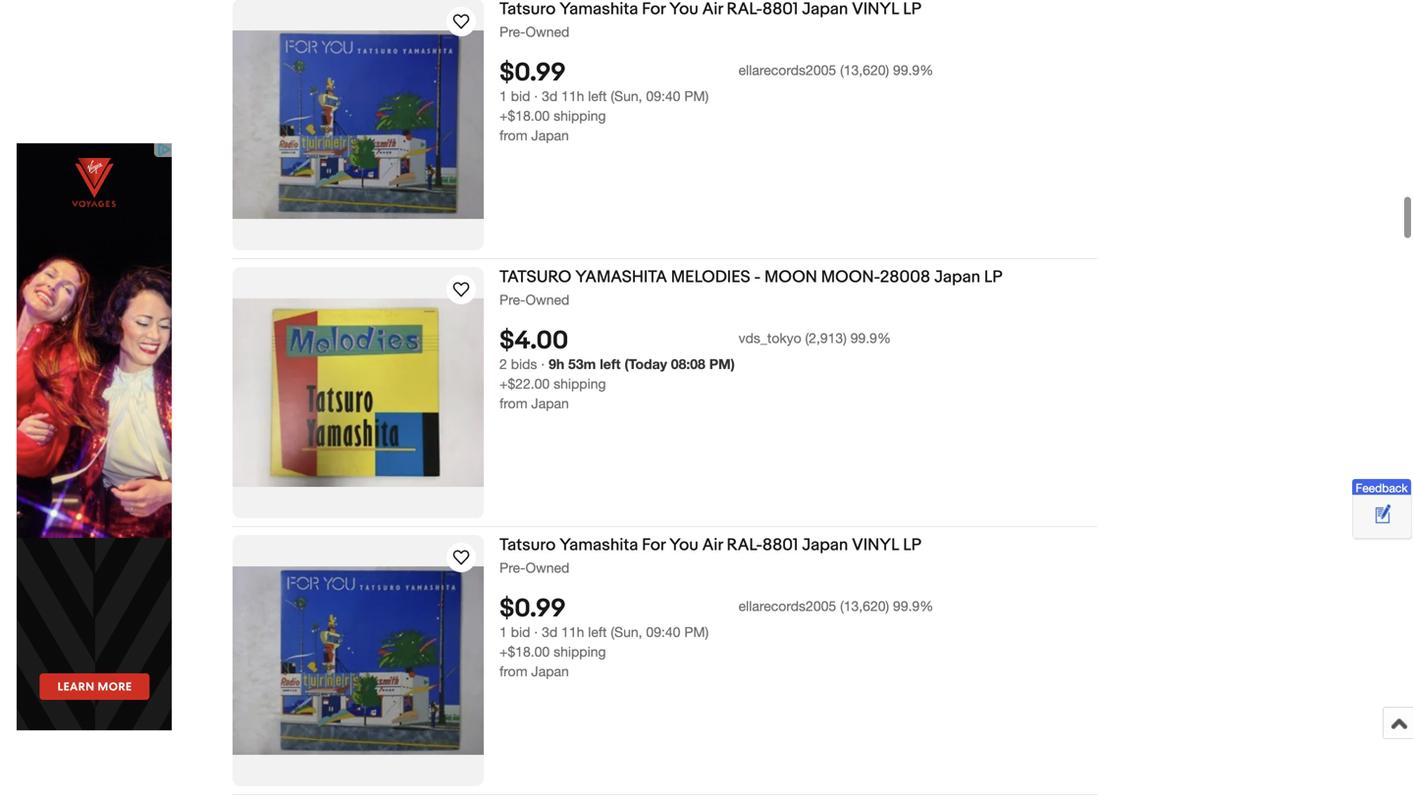 Task type: vqa. For each thing, say whether or not it's contained in the screenshot.
the left the My eBay
no



Task type: describe. For each thing, give the bounding box(es) containing it.
11h for watch tatsuro yamashita for you air ral-8801 japan  vinyl lp image
[[562, 88, 585, 104]]

tatsuro yamashita for you air ral-8801 japan  vinyl lp image for watch tatsuro yamashita for you air ral-8801 japan  vinyl lp icon
[[233, 566, 484, 755]]

· for tatsuro
[[534, 624, 538, 640]]

you
[[670, 535, 699, 556]]

bid for tatsuro yamashita for you air ral-8801 japan  vinyl lp image related to watch tatsuro yamashita for you air ral-8801 japan  vinyl lp icon
[[511, 624, 531, 640]]

pm) for melodies
[[709, 356, 735, 372]]

moon
[[765, 267, 818, 288]]

$0.99 for tatsuro yamashita for you air ral-8801 japan  vinyl lp image related to watch tatsuro yamashita for you air ral-8801 japan  vinyl lp icon
[[500, 594, 566, 625]]

ral-
[[727, 535, 763, 556]]

pre-owned
[[500, 24, 570, 40]]

japan inside tatsuro yamashita melodies - moon moon-28008 japan  lp pre-owned
[[935, 267, 981, 288]]

99.9% for vinyl
[[893, 598, 934, 614]]

11h for watch tatsuro yamashita for you air ral-8801 japan  vinyl lp icon
[[562, 624, 585, 640]]

ellarecords2005 for tatsuro yamashita for you air ral-8801 japan  vinyl lp image associated with watch tatsuro yamashita for you air ral-8801 japan  vinyl lp image
[[739, 62, 837, 78]]

advertisement region
[[16, 142, 173, 731]]

1 pre- from the top
[[500, 24, 526, 40]]

tatsuro yamashita melodies - moon moon-28008 japan  lp heading
[[500, 267, 1003, 288]]

tatsuro yamashita for you air ral-8801 japan  vinyl lp heading
[[500, 535, 922, 556]]

japan for tatsuro yamashita melodies - moon moon-28008 japan  lp image
[[532, 395, 569, 412]]

tatsuro yamashita melodies - moon moon-28008 japan  lp image
[[233, 298, 484, 487]]

japan for tatsuro yamashita for you air ral-8801 japan  vinyl lp image related to watch tatsuro yamashita for you air ral-8801 japan  vinyl lp icon
[[532, 663, 569, 680]]

ellarecords2005 (13,620) 99.9% 1 bid · 3d 11h left (sun, 09:40 pm) +$18.00 shipping from japan for tatsuro yamashita for you air ral-8801 japan  vinyl lp image associated with watch tatsuro yamashita for you air ral-8801 japan  vinyl lp image
[[500, 62, 934, 144]]

3d for tatsuro yamashita for you air ral-8801 japan  vinyl lp image related to watch tatsuro yamashita for you air ral-8801 japan  vinyl lp icon
[[542, 624, 558, 640]]

· for tatsuro
[[541, 356, 545, 372]]

ellarecords2005 (13,620) 99.9% 1 bid · 3d 11h left (sun, 09:40 pm) +$18.00 shipping from japan for tatsuro yamashita for you air ral-8801 japan  vinyl lp image related to watch tatsuro yamashita for you air ral-8801 japan  vinyl lp icon
[[500, 598, 934, 680]]

watch tatsuro yamashita for you air ral-8801 japan  vinyl lp image
[[450, 546, 473, 569]]

09:40 for tatsuro yamashita for you air ral-8801 japan  vinyl lp image related to watch tatsuro yamashita for you air ral-8801 japan  vinyl lp icon
[[646, 624, 681, 640]]

(today
[[625, 356, 667, 372]]

bid for tatsuro yamashita for you air ral-8801 japan  vinyl lp image associated with watch tatsuro yamashita for you air ral-8801 japan  vinyl lp image
[[511, 88, 531, 104]]

$0.99 for tatsuro yamashita for you air ral-8801 japan  vinyl lp image associated with watch tatsuro yamashita for you air ral-8801 japan  vinyl lp image
[[500, 58, 566, 89]]

pm) for for
[[685, 624, 709, 640]]

watch tatsuro yamashita melodies - moon moon-28008 japan  lp image
[[450, 278, 473, 301]]

-
[[754, 267, 761, 288]]

0 vertical spatial 99.9%
[[893, 62, 934, 78]]

watch tatsuro yamashita for you air ral-8801 japan  vinyl lp image
[[450, 10, 473, 33]]

1 for tatsuro yamashita for you air ral-8801 japan  vinyl lp image related to watch tatsuro yamashita for you air ral-8801 japan  vinyl lp icon
[[500, 624, 507, 640]]

melodies
[[671, 267, 751, 288]]

lp inside tatsuro yamashita for you air ral-8801 japan  vinyl lp pre-owned
[[903, 535, 922, 556]]

99.9% for lp
[[851, 330, 891, 346]]

+$22.00
[[500, 376, 550, 392]]

feedback
[[1356, 481, 1408, 495]]

yamashita
[[560, 535, 638, 556]]

0 vertical spatial pm)
[[685, 88, 709, 104]]

+$18.00 for tatsuro yamashita for you air ral-8801 japan  vinyl lp image associated with watch tatsuro yamashita for you air ral-8801 japan  vinyl lp image
[[500, 108, 550, 124]]

for
[[642, 535, 666, 556]]

pre- inside tatsuro yamashita melodies - moon moon-28008 japan  lp pre-owned
[[500, 292, 526, 308]]

08:08
[[671, 356, 706, 372]]



Task type: locate. For each thing, give the bounding box(es) containing it.
0 vertical spatial 3d
[[542, 88, 558, 104]]

2 vertical spatial 99.9%
[[893, 598, 934, 614]]

1 bid from the top
[[511, 88, 531, 104]]

tatsuro yamashita melodies - moon moon-28008 japan  lp link
[[500, 267, 1098, 291]]

1 ellarecords2005 (13,620) 99.9% 1 bid · 3d 11h left (sun, 09:40 pm) +$18.00 shipping from japan from the top
[[500, 62, 934, 144]]

2 vertical spatial shipping
[[554, 644, 606, 660]]

2 (13,620) from the top
[[840, 598, 890, 614]]

2 owned from the top
[[526, 292, 570, 308]]

0 vertical spatial $0.99
[[500, 58, 566, 89]]

2 vertical spatial left
[[588, 624, 607, 640]]

tatsuro yamashita for you air ral-8801 japan  vinyl lp link
[[500, 535, 1098, 559]]

0 vertical spatial shipping
[[554, 108, 606, 124]]

left
[[588, 88, 607, 104], [600, 356, 621, 372], [588, 624, 607, 640]]

bids
[[511, 356, 537, 372]]

09:40
[[646, 88, 681, 104], [646, 624, 681, 640]]

2 shipping from the top
[[554, 376, 606, 392]]

1 09:40 from the top
[[646, 88, 681, 104]]

lp right 28008
[[985, 267, 1003, 288]]

3d down pre-owned
[[542, 88, 558, 104]]

tatsuro yamashita for you air ral-8801 japan  vinyl lp image for watch tatsuro yamashita for you air ral-8801 japan  vinyl lp image
[[233, 30, 484, 219]]

1 vertical spatial +$18.00
[[500, 644, 550, 660]]

lp right 'vinyl'
[[903, 535, 922, 556]]

3d for tatsuro yamashita for you air ral-8801 japan  vinyl lp image associated with watch tatsuro yamashita for you air ral-8801 japan  vinyl lp image
[[542, 88, 558, 104]]

0 vertical spatial owned
[[526, 24, 570, 40]]

shipping
[[554, 108, 606, 124], [554, 376, 606, 392], [554, 644, 606, 660]]

(13,620) for watch tatsuro yamashita for you air ral-8801 japan  vinyl lp image
[[840, 62, 890, 78]]

0 vertical spatial lp
[[985, 267, 1003, 288]]

1 vertical spatial 09:40
[[646, 624, 681, 640]]

99.9%
[[893, 62, 934, 78], [851, 330, 891, 346], [893, 598, 934, 614]]

1 ellarecords2005 from the top
[[739, 62, 837, 78]]

1 tatsuro yamashita for you air ral-8801 japan  vinyl lp image from the top
[[233, 30, 484, 219]]

11h down pre-owned
[[562, 88, 585, 104]]

1 vertical spatial shipping
[[554, 376, 606, 392]]

· left 9h on the left top
[[541, 356, 545, 372]]

japan inside tatsuro yamashita for you air ral-8801 japan  vinyl lp pre-owned
[[802, 535, 848, 556]]

0 vertical spatial ellarecords2005
[[739, 62, 837, 78]]

$0.99 down the "tatsuro" at left
[[500, 594, 566, 625]]

0 vertical spatial 11h
[[562, 88, 585, 104]]

1 vertical spatial owned
[[526, 292, 570, 308]]

1 vertical spatial left
[[600, 356, 621, 372]]

2 vertical spatial pre-
[[500, 560, 526, 576]]

0 vertical spatial ·
[[534, 88, 538, 104]]

0 vertical spatial ellarecords2005 (13,620) 99.9% 1 bid · 3d 11h left (sun, 09:40 pm) +$18.00 shipping from japan
[[500, 62, 934, 144]]

0 vertical spatial from
[[500, 127, 528, 144]]

99.9% inside vds_tokyo (2,913) 99.9% 2 bids · 9h 53m left (today 08:08 pm) +$22.00 shipping from japan
[[851, 330, 891, 346]]

1 11h from the top
[[562, 88, 585, 104]]

2 vertical spatial ·
[[534, 624, 538, 640]]

pm)
[[685, 88, 709, 104], [709, 356, 735, 372], [685, 624, 709, 640]]

tatsuro yamashita for you air ral-8801 japan  vinyl lp pre-owned
[[500, 535, 922, 576]]

0 vertical spatial (sun,
[[611, 88, 643, 104]]

0 vertical spatial pre-
[[500, 24, 526, 40]]

air
[[702, 535, 723, 556]]

1 vertical spatial 99.9%
[[851, 330, 891, 346]]

2 $0.99 from the top
[[500, 594, 566, 625]]

(13,620)
[[840, 62, 890, 78], [840, 598, 890, 614]]

from
[[500, 127, 528, 144], [500, 395, 528, 412], [500, 663, 528, 680]]

pm) inside vds_tokyo (2,913) 99.9% 2 bids · 9h 53m left (today 08:08 pm) +$22.00 shipping from japan
[[709, 356, 735, 372]]

2 ellarecords2005 (13,620) 99.9% 1 bid · 3d 11h left (sun, 09:40 pm) +$18.00 shipping from japan from the top
[[500, 598, 934, 680]]

1 vertical spatial 3d
[[542, 624, 558, 640]]

tatsuro
[[500, 535, 556, 556]]

2 from from the top
[[500, 395, 528, 412]]

3 shipping from the top
[[554, 644, 606, 660]]

2 +$18.00 from the top
[[500, 644, 550, 660]]

1 from from the top
[[500, 127, 528, 144]]

vinyl
[[852, 535, 900, 556]]

2 vertical spatial owned
[[526, 560, 570, 576]]

japan for tatsuro yamashita for you air ral-8801 japan  vinyl lp image associated with watch tatsuro yamashita for you air ral-8801 japan  vinyl lp image
[[532, 127, 569, 144]]

shipping for yamashita
[[554, 644, 606, 660]]

1 vertical spatial pm)
[[709, 356, 735, 372]]

lp
[[985, 267, 1003, 288], [903, 535, 922, 556]]

+$18.00 for tatsuro yamashita for you air ral-8801 japan  vinyl lp image related to watch tatsuro yamashita for you air ral-8801 japan  vinyl lp icon
[[500, 644, 550, 660]]

2 3d from the top
[[542, 624, 558, 640]]

1 vertical spatial bid
[[511, 624, 531, 640]]

(13,620) for watch tatsuro yamashita for you air ral-8801 japan  vinyl lp icon
[[840, 598, 890, 614]]

1 (13,620) from the top
[[840, 62, 890, 78]]

heading
[[500, 0, 922, 20]]

1 vertical spatial $0.99
[[500, 594, 566, 625]]

1 owned from the top
[[526, 24, 570, 40]]

ellarecords2005
[[739, 62, 837, 78], [739, 598, 837, 614]]

1 +$18.00 from the top
[[500, 108, 550, 124]]

2 1 from the top
[[500, 624, 507, 640]]

1 down the "tatsuro" at left
[[500, 624, 507, 640]]

9h
[[549, 356, 565, 372]]

1 down pre-owned
[[500, 88, 507, 104]]

owned inside tatsuro yamashita melodies - moon moon-28008 japan  lp pre-owned
[[526, 292, 570, 308]]

owned right watch tatsuro yamashita for you air ral-8801 japan  vinyl lp image
[[526, 24, 570, 40]]

bid down the "tatsuro" at left
[[511, 624, 531, 640]]

1 (sun, from the top
[[611, 88, 643, 104]]

(sun, for watch tatsuro yamashita for you air ral-8801 japan  vinyl lp image
[[611, 88, 643, 104]]

0 vertical spatial left
[[588, 88, 607, 104]]

owned down the "tatsuro" at left
[[526, 560, 570, 576]]

moon-
[[821, 267, 880, 288]]

1 vertical spatial (13,620)
[[840, 598, 890, 614]]

(2,913)
[[806, 330, 847, 346]]

1 vertical spatial pre-
[[500, 292, 526, 308]]

2 bid from the top
[[511, 624, 531, 640]]

japan inside vds_tokyo (2,913) 99.9% 2 bids · 9h 53m left (today 08:08 pm) +$22.00 shipping from japan
[[532, 395, 569, 412]]

pre- right watch tatsuro yamashita for you air ral-8801 japan  vinyl lp image
[[500, 24, 526, 40]]

1 for tatsuro yamashita for you air ral-8801 japan  vinyl lp image associated with watch tatsuro yamashita for you air ral-8801 japan  vinyl lp image
[[500, 88, 507, 104]]

1
[[500, 88, 507, 104], [500, 624, 507, 640]]

0 vertical spatial tatsuro yamashita for you air ral-8801 japan  vinyl lp image
[[233, 30, 484, 219]]

8801
[[763, 535, 798, 556]]

from inside vds_tokyo (2,913) 99.9% 2 bids · 9h 53m left (today 08:08 pm) +$22.00 shipping from japan
[[500, 395, 528, 412]]

from for tatsuro yamashita melodies - moon moon-28008 japan  lp
[[500, 395, 528, 412]]

lp inside tatsuro yamashita melodies - moon moon-28008 japan  lp pre-owned
[[985, 267, 1003, 288]]

owned
[[526, 24, 570, 40], [526, 292, 570, 308], [526, 560, 570, 576]]

owned inside tatsuro yamashita for you air ral-8801 japan  vinyl lp pre-owned
[[526, 560, 570, 576]]

pre-
[[500, 24, 526, 40], [500, 292, 526, 308], [500, 560, 526, 576]]

ellarecords2005 for tatsuro yamashita for you air ral-8801 japan  vinyl lp image related to watch tatsuro yamashita for you air ral-8801 japan  vinyl lp icon
[[739, 598, 837, 614]]

shipping inside vds_tokyo (2,913) 99.9% 2 bids · 9h 53m left (today 08:08 pm) +$22.00 shipping from japan
[[554, 376, 606, 392]]

2 ellarecords2005 from the top
[[739, 598, 837, 614]]

vds_tokyo (2,913) 99.9% 2 bids · 9h 53m left (today 08:08 pm) +$22.00 shipping from japan
[[500, 330, 891, 412]]

yamashita
[[575, 267, 668, 288]]

pre- down tatsuro
[[500, 292, 526, 308]]

2 11h from the top
[[562, 624, 585, 640]]

tatsuro yamashita for you air ral-8801 japan  vinyl lp image
[[233, 30, 484, 219], [233, 566, 484, 755]]

1 $0.99 from the top
[[500, 58, 566, 89]]

· down the "tatsuro" at left
[[534, 624, 538, 640]]

left for yamashita
[[600, 356, 621, 372]]

$4.00
[[500, 326, 569, 357]]

(sun, for watch tatsuro yamashita for you air ral-8801 japan  vinyl lp icon
[[611, 624, 643, 640]]

0 horizontal spatial lp
[[903, 535, 922, 556]]

1 shipping from the top
[[554, 108, 606, 124]]

tatsuro yamashita melodies - moon moon-28008 japan  lp pre-owned
[[500, 267, 1003, 308]]

3 owned from the top
[[526, 560, 570, 576]]

left inside vds_tokyo (2,913) 99.9% 2 bids · 9h 53m left (today 08:08 pm) +$22.00 shipping from japan
[[600, 356, 621, 372]]

2 pre- from the top
[[500, 292, 526, 308]]

1 vertical spatial lp
[[903, 535, 922, 556]]

0 vertical spatial 1
[[500, 88, 507, 104]]

bid down pre-owned
[[511, 88, 531, 104]]

1 vertical spatial from
[[500, 395, 528, 412]]

2
[[500, 356, 507, 372]]

2 vertical spatial pm)
[[685, 624, 709, 640]]

pre- inside tatsuro yamashita for you air ral-8801 japan  vinyl lp pre-owned
[[500, 560, 526, 576]]

1 vertical spatial 1
[[500, 624, 507, 640]]

53m
[[568, 356, 596, 372]]

1 horizontal spatial lp
[[985, 267, 1003, 288]]

11h down "yamashita"
[[562, 624, 585, 640]]

2 tatsuro yamashita for you air ral-8801 japan  vinyl lp image from the top
[[233, 566, 484, 755]]

3 pre- from the top
[[500, 560, 526, 576]]

1 vertical spatial 11h
[[562, 624, 585, 640]]

2 (sun, from the top
[[611, 624, 643, 640]]

2 09:40 from the top
[[646, 624, 681, 640]]

1 1 from the top
[[500, 88, 507, 104]]

3d
[[542, 88, 558, 104], [542, 624, 558, 640]]

2 vertical spatial from
[[500, 663, 528, 680]]

vds_tokyo
[[739, 330, 802, 346]]

0 vertical spatial (13,620)
[[840, 62, 890, 78]]

0 vertical spatial 09:40
[[646, 88, 681, 104]]

0 vertical spatial bid
[[511, 88, 531, 104]]

from for tatsuro yamashita for you air ral-8801 japan  vinyl lp
[[500, 663, 528, 680]]

pre- down the "tatsuro" at left
[[500, 560, 526, 576]]

3d down the "tatsuro" at left
[[542, 624, 558, 640]]

·
[[534, 88, 538, 104], [541, 356, 545, 372], [534, 624, 538, 640]]

+$18.00
[[500, 108, 550, 124], [500, 644, 550, 660]]

$0.99 down pre-owned
[[500, 58, 566, 89]]

1 vertical spatial ellarecords2005 (13,620) 99.9% 1 bid · 3d 11h left (sun, 09:40 pm) +$18.00 shipping from japan
[[500, 598, 934, 680]]

1 vertical spatial ·
[[541, 356, 545, 372]]

$0.99
[[500, 58, 566, 89], [500, 594, 566, 625]]

1 vertical spatial tatsuro yamashita for you air ral-8801 japan  vinyl lp image
[[233, 566, 484, 755]]

28008
[[880, 267, 931, 288]]

shipping for yamashita
[[554, 376, 606, 392]]

owned down tatsuro
[[526, 292, 570, 308]]

0 vertical spatial +$18.00
[[500, 108, 550, 124]]

· inside vds_tokyo (2,913) 99.9% 2 bids · 9h 53m left (today 08:08 pm) +$22.00 shipping from japan
[[541, 356, 545, 372]]

3 from from the top
[[500, 663, 528, 680]]

ellarecords2005 (13,620) 99.9% 1 bid · 3d 11h left (sun, 09:40 pm) +$18.00 shipping from japan
[[500, 62, 934, 144], [500, 598, 934, 680]]

japan
[[532, 127, 569, 144], [935, 267, 981, 288], [532, 395, 569, 412], [802, 535, 848, 556], [532, 663, 569, 680]]

· down pre-owned
[[534, 88, 538, 104]]

1 vertical spatial (sun,
[[611, 624, 643, 640]]

1 vertical spatial ellarecords2005
[[739, 598, 837, 614]]

09:40 for tatsuro yamashita for you air ral-8801 japan  vinyl lp image associated with watch tatsuro yamashita for you air ral-8801 japan  vinyl lp image
[[646, 88, 681, 104]]

left for yamashita
[[588, 624, 607, 640]]

bid
[[511, 88, 531, 104], [511, 624, 531, 640]]

11h
[[562, 88, 585, 104], [562, 624, 585, 640]]

tatsuro
[[500, 267, 572, 288]]

(sun,
[[611, 88, 643, 104], [611, 624, 643, 640]]

1 3d from the top
[[542, 88, 558, 104]]



